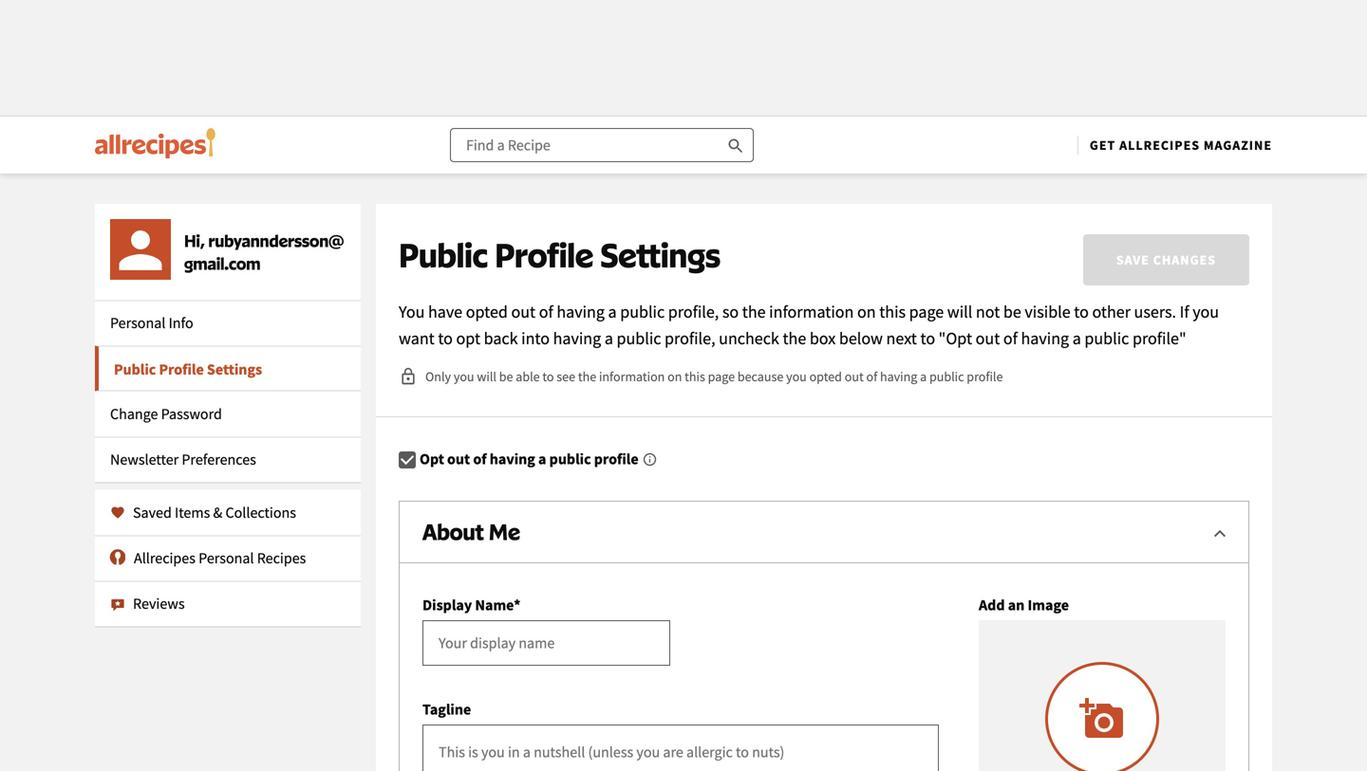 Task type: vqa. For each thing, say whether or not it's contained in the screenshot.
the Recipe inside check out recipe redemption, our new video series
no



Task type: describe. For each thing, give the bounding box(es) containing it.
add an image
[[979, 596, 1069, 615]]

magazine
[[1204, 137, 1272, 154]]

opt out of having a public profile
[[420, 450, 639, 469]]

allrecipes personal recipes
[[134, 549, 306, 568]]

get allrecipes magazine
[[1090, 137, 1272, 154]]

page inside you have opted out of having a public profile, so the information on this page will not be visible to other users. if you want to opt back into having a public profile, uncheck the box below next to "opt out of having a public profile"
[[909, 301, 944, 323]]

display name*
[[422, 596, 521, 615]]

of up the into
[[539, 301, 553, 323]]

1 vertical spatial profile
[[594, 450, 639, 469]]

me
[[488, 519, 520, 546]]

box
[[810, 328, 836, 349]]

display
[[422, 596, 472, 615]]

0 vertical spatial the
[[742, 301, 766, 323]]

of down the below on the right of page
[[866, 368, 877, 385]]

recipes
[[257, 549, 306, 568]]

newsletter preferences link
[[95, 437, 361, 483]]

below
[[839, 328, 883, 349]]

rubyanndersson@
[[208, 230, 344, 251]]

personal inside personal info link
[[110, 314, 166, 333]]

if
[[1180, 301, 1189, 323]]

to left "other"
[[1074, 301, 1089, 323]]

collections
[[225, 504, 296, 523]]

information inside you have opted out of having a public profile, so the information on this page will not be visible to other users. if you want to opt back into having a public profile, uncheck the box below next to "opt out of having a public profile"
[[769, 301, 854, 323]]

allrecipes personal recipes link
[[95, 536, 361, 581]]

0 horizontal spatial you
[[454, 368, 474, 385]]

you
[[399, 301, 425, 323]]

1 horizontal spatial profile
[[495, 234, 593, 276]]

public profile settings link
[[95, 346, 361, 392]]

rubyanndersson@ gmail.com
[[184, 230, 344, 274]]

0 horizontal spatial public
[[114, 360, 156, 379]]

saved
[[133, 504, 172, 523]]

about
[[422, 519, 484, 546]]

uncheck
[[719, 328, 779, 349]]

image
[[1028, 596, 1069, 615]]

1 horizontal spatial public
[[399, 234, 488, 276]]

name*
[[475, 596, 521, 615]]

only you will be able to see the information on this page because you opted out of having a public profile
[[425, 368, 1003, 385]]

will inside you have opted out of having a public profile, so the information on this page will not be visible to other users. if you want to opt back into having a public profile, uncheck the box below next to "opt out of having a public profile"
[[947, 301, 972, 323]]

public up only you will be able to see the information on this page because you opted out of having a public profile
[[617, 328, 661, 349]]

password
[[161, 405, 222, 424]]

0 horizontal spatial profile
[[159, 360, 204, 379]]

1 horizontal spatial public profile settings
[[399, 234, 720, 276]]

have
[[428, 301, 462, 323]]

other
[[1092, 301, 1131, 323]]

preferences
[[182, 450, 256, 469]]

"opt
[[939, 328, 972, 349]]

info
[[169, 314, 193, 333]]

0 horizontal spatial page
[[708, 368, 735, 385]]

an
[[1008, 596, 1025, 615]]

items
[[175, 504, 210, 523]]

chevron image
[[1209, 522, 1231, 545]]

public left so
[[620, 301, 665, 323]]

back
[[484, 328, 518, 349]]

you inside you have opted out of having a public profile, so the information on this page will not be visible to other users. if you want to opt back into having a public profile, uncheck the box below next to "opt out of having a public profile"
[[1193, 301, 1219, 323]]

saved items & collections link
[[95, 490, 361, 536]]

Display Name* field
[[422, 621, 670, 666]]

opt
[[456, 328, 480, 349]]

1 vertical spatial allrecipes
[[134, 549, 196, 568]]

visible
[[1025, 301, 1071, 323]]

0 horizontal spatial public profile settings
[[114, 360, 262, 379]]

so
[[722, 301, 739, 323]]

newsletter preferences
[[110, 450, 256, 469]]

change
[[110, 405, 158, 424]]

1 horizontal spatial settings
[[600, 234, 720, 276]]



Task type: locate. For each thing, give the bounding box(es) containing it.
will
[[947, 301, 972, 323], [477, 368, 496, 385]]

of
[[539, 301, 553, 323], [1003, 328, 1018, 349], [866, 368, 877, 385], [473, 450, 487, 469]]

1 vertical spatial this
[[685, 368, 705, 385]]

0 horizontal spatial allrecipes
[[134, 549, 196, 568]]

public
[[399, 234, 488, 276], [114, 360, 156, 379]]

opted
[[466, 301, 508, 323], [809, 368, 842, 385]]

on inside you have opted out of having a public profile, so the information on this page will not be visible to other users. if you want to opt back into having a public profile, uncheck the box below next to "opt out of having a public profile"
[[857, 301, 876, 323]]

0 vertical spatial public
[[399, 234, 488, 276]]

allrecipes up reviews
[[134, 549, 196, 568]]

0 horizontal spatial profile
[[594, 450, 639, 469]]

personal info link
[[95, 300, 361, 346]]

1 vertical spatial on
[[668, 368, 682, 385]]

public profile settings up password
[[114, 360, 262, 379]]

out
[[511, 301, 536, 323], [976, 328, 1000, 349], [845, 368, 864, 385], [447, 450, 470, 469]]

change password
[[110, 405, 222, 424]]

public down "opt
[[929, 368, 964, 385]]

profile, left so
[[668, 301, 719, 323]]

information up box on the right top of page
[[769, 301, 854, 323]]

profile up password
[[159, 360, 204, 379]]

be right not
[[1003, 301, 1021, 323]]

2 horizontal spatial the
[[783, 328, 806, 349]]

1 vertical spatial personal
[[199, 549, 254, 568]]

1 horizontal spatial allrecipes
[[1119, 137, 1200, 154]]

1 vertical spatial will
[[477, 368, 496, 385]]

profile
[[967, 368, 1003, 385], [594, 450, 639, 469]]

on up the below on the right of page
[[857, 301, 876, 323]]

allrecipes
[[1119, 137, 1200, 154], [134, 549, 196, 568]]

you
[[1193, 301, 1219, 323], [454, 368, 474, 385], [786, 368, 807, 385]]

to right next
[[920, 328, 935, 349]]

2 horizontal spatial you
[[1193, 301, 1219, 323]]

public up have
[[399, 234, 488, 276]]

on
[[857, 301, 876, 323], [668, 368, 682, 385]]

1 horizontal spatial information
[[769, 301, 854, 323]]

public profile settings up the into
[[399, 234, 720, 276]]

this
[[879, 301, 906, 323], [685, 368, 705, 385]]

1 vertical spatial settings
[[207, 360, 262, 379]]

profile
[[495, 234, 593, 276], [159, 360, 204, 379]]

the right see
[[578, 368, 596, 385]]

gmail.com
[[184, 253, 261, 274]]

into
[[521, 328, 550, 349]]

change password link
[[95, 392, 361, 437]]

be left able
[[499, 368, 513, 385]]

0 vertical spatial profile,
[[668, 301, 719, 323]]

0 vertical spatial page
[[909, 301, 944, 323]]

0 vertical spatial information
[[769, 301, 854, 323]]

0 horizontal spatial settings
[[207, 360, 262, 379]]

to
[[1074, 301, 1089, 323], [438, 328, 453, 349], [920, 328, 935, 349], [542, 368, 554, 385]]

able
[[516, 368, 540, 385]]

will down back
[[477, 368, 496, 385]]

you right "if"
[[1193, 301, 1219, 323]]

0 vertical spatial this
[[879, 301, 906, 323]]

profile"
[[1133, 328, 1186, 349]]

of right "opt
[[1003, 328, 1018, 349]]

to left see
[[542, 368, 554, 385]]

public down see
[[549, 450, 591, 469]]

0 horizontal spatial opted
[[466, 301, 508, 323]]

0 horizontal spatial information
[[599, 368, 665, 385]]

Tagline text field
[[422, 725, 939, 772]]

0 horizontal spatial will
[[477, 368, 496, 385]]

public profile settings
[[399, 234, 720, 276], [114, 360, 262, 379]]

1 vertical spatial profile
[[159, 360, 204, 379]]

1 vertical spatial profile,
[[665, 328, 715, 349]]

allrecipes right get
[[1119, 137, 1200, 154]]

personal down saved items & collections "link"
[[199, 549, 254, 568]]

the
[[742, 301, 766, 323], [783, 328, 806, 349], [578, 368, 596, 385]]

1 vertical spatial opted
[[809, 368, 842, 385]]

1 horizontal spatial opted
[[809, 368, 842, 385]]

1 horizontal spatial the
[[742, 301, 766, 323]]

the right so
[[742, 301, 766, 323]]

&
[[213, 504, 222, 523]]

1 vertical spatial page
[[708, 368, 735, 385]]

0 horizontal spatial the
[[578, 368, 596, 385]]

1 horizontal spatial be
[[1003, 301, 1021, 323]]

opt
[[420, 450, 444, 469]]

0 vertical spatial profile
[[495, 234, 593, 276]]

0 horizontal spatial personal
[[110, 314, 166, 333]]

you right only
[[454, 368, 474, 385]]

Search text field
[[450, 128, 754, 162]]

personal inside allrecipes personal recipes link
[[199, 549, 254, 568]]

1 horizontal spatial will
[[947, 301, 972, 323]]

1 horizontal spatial profile
[[967, 368, 1003, 385]]

out down not
[[976, 328, 1000, 349]]

page left because
[[708, 368, 735, 385]]

personal info
[[110, 314, 193, 333]]

1 horizontal spatial personal
[[199, 549, 254, 568]]

you have opted out of having a public profile, so the information on this page will not be visible to other users. if you want to opt back into having a public profile, uncheck the box below next to "opt out of having a public profile"
[[399, 301, 1219, 349]]

1 vertical spatial the
[[783, 328, 806, 349]]

0 vertical spatial on
[[857, 301, 876, 323]]

you right because
[[786, 368, 807, 385]]

profile, up only you will be able to see the information on this page because you opted out of having a public profile
[[665, 328, 715, 349]]

0 vertical spatial public profile settings
[[399, 234, 720, 276]]

saved items & collections
[[133, 504, 296, 523]]

personal left info
[[110, 314, 166, 333]]

of right opt
[[473, 450, 487, 469]]

page up next
[[909, 301, 944, 323]]

1 vertical spatial be
[[499, 368, 513, 385]]

because
[[738, 368, 783, 385]]

hi,
[[184, 230, 208, 251]]

1 horizontal spatial you
[[786, 368, 807, 385]]

page
[[909, 301, 944, 323], [708, 368, 735, 385]]

1 vertical spatial information
[[599, 368, 665, 385]]

public down "other"
[[1085, 328, 1129, 349]]

opted inside you have opted out of having a public profile, so the information on this page will not be visible to other users. if you want to opt back into having a public profile, uncheck the box below next to "opt out of having a public profile"
[[466, 301, 508, 323]]

0 vertical spatial personal
[[110, 314, 166, 333]]

public
[[620, 301, 665, 323], [617, 328, 661, 349], [1085, 328, 1129, 349], [929, 368, 964, 385], [549, 450, 591, 469]]

opted up back
[[466, 301, 508, 323]]

0 vertical spatial settings
[[600, 234, 720, 276]]

tagline
[[422, 701, 471, 720]]

be inside you have opted out of having a public profile, so the information on this page will not be visible to other users. if you want to opt back into having a public profile, uncheck the box below next to "opt out of having a public profile"
[[1003, 301, 1021, 323]]

0 vertical spatial will
[[947, 301, 972, 323]]

profile,
[[668, 301, 719, 323], [665, 328, 715, 349]]

personal
[[110, 314, 166, 333], [199, 549, 254, 568]]

be
[[1003, 301, 1021, 323], [499, 368, 513, 385]]

add
[[979, 596, 1005, 615]]

1 vertical spatial public
[[114, 360, 156, 379]]

not
[[976, 301, 1000, 323]]

get
[[1090, 137, 1116, 154]]

1 vertical spatial public profile settings
[[114, 360, 262, 379]]

having
[[557, 301, 605, 323], [553, 328, 601, 349], [1021, 328, 1069, 349], [880, 368, 917, 385], [490, 450, 535, 469]]

out right opt
[[447, 450, 470, 469]]

0 horizontal spatial this
[[685, 368, 705, 385]]

reviews link
[[95, 581, 361, 627]]

this inside you have opted out of having a public profile, so the information on this page will not be visible to other users. if you want to opt back into having a public profile, uncheck the box below next to "opt out of having a public profile"
[[879, 301, 906, 323]]

this left because
[[685, 368, 705, 385]]

0 vertical spatial profile
[[967, 368, 1003, 385]]

newsletter
[[110, 450, 179, 469]]

the left box on the right top of page
[[783, 328, 806, 349]]

want
[[399, 328, 435, 349]]

reviews
[[133, 595, 185, 614]]

will up "opt
[[947, 301, 972, 323]]

0 vertical spatial be
[[1003, 301, 1021, 323]]

1 horizontal spatial this
[[879, 301, 906, 323]]

information right see
[[599, 368, 665, 385]]

on left because
[[668, 368, 682, 385]]

0 vertical spatial opted
[[466, 301, 508, 323]]

1 horizontal spatial on
[[857, 301, 876, 323]]

to left opt
[[438, 328, 453, 349]]

0 vertical spatial allrecipes
[[1119, 137, 1200, 154]]

0 horizontal spatial on
[[668, 368, 682, 385]]

next
[[886, 328, 917, 349]]

get allrecipes magazine link
[[1090, 137, 1272, 154]]

a
[[608, 301, 617, 323], [605, 328, 613, 349], [1073, 328, 1081, 349], [920, 368, 927, 385], [538, 450, 546, 469]]

out up the into
[[511, 301, 536, 323]]

public up change at the bottom
[[114, 360, 156, 379]]

0 horizontal spatial be
[[499, 368, 513, 385]]

out down the below on the right of page
[[845, 368, 864, 385]]

about me
[[422, 519, 520, 546]]

see
[[557, 368, 575, 385]]

users.
[[1134, 301, 1176, 323]]

information
[[769, 301, 854, 323], [599, 368, 665, 385]]

settings
[[600, 234, 720, 276], [207, 360, 262, 379]]

profile up the into
[[495, 234, 593, 276]]

opted down box on the right top of page
[[809, 368, 842, 385]]

2 vertical spatial the
[[578, 368, 596, 385]]

1 horizontal spatial page
[[909, 301, 944, 323]]

this up next
[[879, 301, 906, 323]]

only
[[425, 368, 451, 385]]



